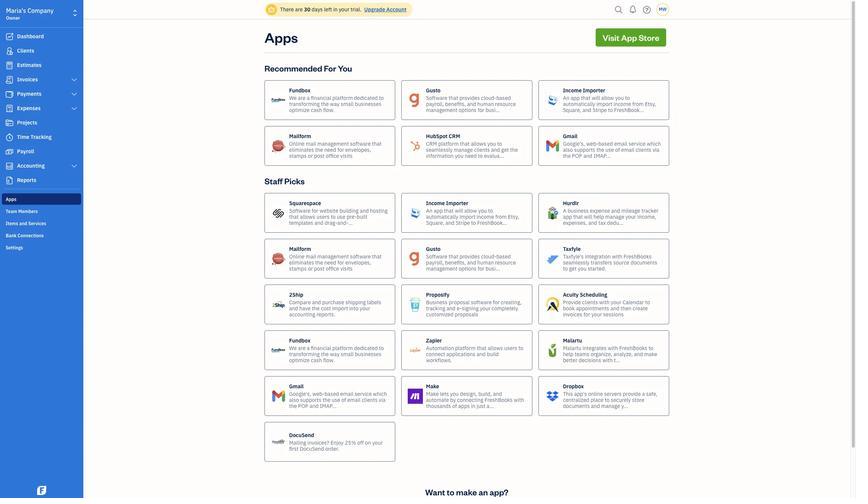 Task type: vqa. For each thing, say whether or not it's contained in the screenshot.


Task type: locate. For each thing, give the bounding box(es) containing it.
freshbooks
[[624, 253, 652, 260], [619, 345, 647, 352], [485, 397, 513, 404]]

1 vertical spatial provides
[[459, 253, 480, 260]]

1 horizontal spatial seamlessly
[[563, 259, 589, 266]]

of
[[615, 146, 620, 153], [341, 397, 346, 404], [452, 403, 457, 410]]

an
[[479, 487, 488, 498]]

2 small from the top
[[341, 351, 354, 358]]

1 vertical spatial chevron large down image
[[71, 91, 78, 97]]

1 vertical spatial web-
[[312, 391, 325, 398]]

2 fundbox from the top
[[289, 337, 310, 344]]

2 human from the top
[[477, 259, 494, 266]]

2 online from the top
[[289, 253, 305, 260]]

creating,
[[501, 299, 522, 306]]

time tracking
[[17, 134, 52, 141]]

cloud-
[[481, 95, 496, 101], [481, 253, 496, 260]]

apps down there
[[265, 28, 298, 46]]

help inside hurdlr a business expense and mileage tracker app that will help manage your income, expenses, and tax dedu...
[[594, 214, 604, 220]]

2 cash from the top
[[311, 357, 322, 364]]

for
[[478, 107, 484, 113], [337, 146, 344, 153], [312, 207, 318, 214], [337, 259, 344, 266], [478, 265, 484, 272], [493, 299, 500, 306], [584, 311, 590, 318]]

1 mailform from the top
[[289, 133, 311, 140]]

we right fundbox icon
[[289, 95, 297, 101]]

optimize right fundbox icon
[[289, 107, 310, 113]]

platform down hubspot
[[438, 140, 459, 147]]

estimates link
[[2, 59, 81, 72]]

1 vertical spatial eliminates
[[289, 259, 314, 266]]

2 provides from the top
[[459, 253, 480, 260]]

0 vertical spatial stripe
[[593, 107, 607, 113]]

items
[[6, 221, 18, 227]]

help left teams
[[563, 351, 573, 358]]

the inside 2ship compare and purchase shipping labels and have the cost import into your accounting reports.
[[312, 305, 320, 312]]

1 mailform online mail management software that eliminates the need for envelopes, stamps or post office visits from the top
[[289, 133, 382, 159]]

0 vertical spatial also
[[563, 146, 573, 153]]

want to make an app?
[[425, 487, 508, 498]]

just
[[477, 403, 485, 410]]

2 gusto image from the top
[[408, 251, 423, 267]]

platform inside the zapier automation platform that allows users to connect applications and build workflows.
[[455, 345, 476, 352]]

small for fundbox image
[[341, 351, 354, 358]]

0 vertical spatial square,
[[563, 107, 581, 113]]

platform down the reports.
[[332, 345, 353, 352]]

software for 'squarespace' icon at the top left of page
[[289, 207, 310, 214]]

1 vertical spatial cash
[[311, 357, 322, 364]]

make image
[[408, 389, 423, 404]]

stamps for picks
[[289, 265, 307, 272]]

allows
[[471, 140, 486, 147], [300, 214, 315, 220], [488, 345, 503, 352]]

docusend right "first"
[[300, 446, 324, 453]]

and inside the dropbox this app's online servers provide a safe, centralized place to securely store documents and manage y...
[[591, 403, 600, 410]]

tax
[[598, 220, 606, 226]]

2 vertical spatial are
[[298, 345, 306, 352]]

0 horizontal spatial pop
[[298, 403, 308, 410]]

hubspot crm image
[[408, 139, 423, 154]]

that inside the zapier automation platform that allows users to connect applications and build workflows.
[[477, 345, 486, 352]]

cash for fundbox icon
[[311, 107, 322, 113]]

acuity scheduling provide clients with your calendar to book appointments and then create invoices for your sessions
[[563, 292, 650, 318]]

reports.
[[317, 311, 335, 318]]

dashboard link
[[2, 30, 81, 44]]

pre-
[[347, 214, 357, 220]]

which for leftmost gmail icon
[[373, 391, 387, 398]]

small for fundbox icon
[[341, 101, 354, 107]]

benefits, up proposify
[[445, 259, 466, 266]]

your inside proposify business proposal software for creating, tracking and e-signing your completely customized proposals
[[480, 305, 490, 312]]

0 vertical spatial optimize
[[289, 107, 310, 113]]

hurdlr image
[[545, 206, 560, 221]]

chevron large down image inside the invoices link
[[71, 77, 78, 83]]

2 malartu from the top
[[563, 345, 581, 352]]

1 vertical spatial post
[[314, 265, 325, 272]]

crm down hubspot
[[426, 140, 437, 147]]

app's
[[574, 391, 587, 398]]

3 chevron large down image from the top
[[71, 106, 78, 112]]

users inside squarespace software for website building and hosting that allows users to use pre-built templates and drag-and-...
[[317, 214, 330, 220]]

mailform online mail management software that eliminates the need for envelopes, stamps or post office visits
[[289, 133, 382, 159], [289, 246, 382, 272]]

automation
[[426, 345, 454, 352]]

chevron large down image down the invoices link
[[71, 91, 78, 97]]

1 stamps from the top
[[289, 153, 307, 159]]

1 horizontal spatial of
[[452, 403, 457, 410]]

platform down the you
[[332, 95, 353, 101]]

0 vertical spatial supports
[[574, 146, 595, 153]]

expenses,
[[563, 220, 587, 226]]

2 horizontal spatial allows
[[488, 345, 503, 352]]

human
[[477, 101, 494, 107], [477, 259, 494, 266]]

documents
[[631, 259, 657, 266], [563, 403, 590, 410]]

there are 30 days left in your trial. upgrade account
[[280, 6, 407, 13]]

timer image
[[5, 134, 14, 141]]

a for fundbox image
[[307, 345, 310, 352]]

1 vertical spatial gusto software that provides cloud-based payroll, benefits, and human resource management options for busi...
[[426, 246, 516, 272]]

2 transforming from the top
[[289, 351, 320, 358]]

apps up team
[[6, 197, 16, 202]]

0 horizontal spatial income
[[426, 200, 445, 207]]

1 vertical spatial dedicated
[[354, 345, 378, 352]]

are right fundbox image
[[298, 345, 306, 352]]

1 optimize from the top
[[289, 107, 310, 113]]

expense image
[[5, 105, 14, 113]]

in right left
[[333, 6, 338, 13]]

need
[[324, 146, 336, 153], [465, 153, 477, 159], [324, 259, 336, 266]]

make left an
[[456, 487, 477, 498]]

service
[[629, 140, 646, 147], [355, 391, 372, 398]]

with right a...
[[514, 397, 524, 404]]

seamlessly inside hubspot crm crm platform that allows you to seamlessly manage clients and get the information you need to evalua...
[[426, 146, 453, 153]]

transforming right fundbox icon
[[289, 101, 320, 107]]

0 vertical spatial gmail google's, web-based email service which also supports the use of email clients via the pop and imap...
[[563, 133, 661, 159]]

1 vertical spatial visits
[[340, 265, 353, 272]]

google's,
[[563, 140, 585, 147], [289, 391, 311, 398]]

0 vertical spatial visits
[[340, 153, 353, 159]]

1 vertical spatial small
[[341, 351, 354, 358]]

options
[[459, 107, 477, 113], [459, 265, 477, 272]]

connecting
[[457, 397, 483, 404]]

0 horizontal spatial documents
[[563, 403, 590, 410]]

users inside the zapier automation platform that allows users to connect applications and build workflows.
[[504, 345, 517, 352]]

make left lets
[[426, 391, 439, 398]]

1 vertical spatial online
[[289, 253, 305, 260]]

docusend up mailing
[[289, 432, 314, 439]]

payroll link
[[2, 145, 81, 159]]

are left 30
[[295, 6, 303, 13]]

0 vertical spatial flow.
[[323, 107, 335, 113]]

will for top income importer icon
[[592, 95, 600, 101]]

1 resource from the top
[[495, 101, 516, 107]]

1 horizontal spatial income
[[563, 87, 582, 94]]

seamlessly down hubspot
[[426, 146, 453, 153]]

crown image
[[268, 5, 276, 13]]

staff
[[265, 176, 283, 186]]

office
[[326, 153, 339, 159], [326, 265, 339, 272]]

1 vertical spatial an
[[426, 207, 432, 214]]

fundbox image
[[271, 93, 286, 108]]

0 vertical spatial dedicated
[[354, 95, 378, 101]]

1 vertical spatial stamps
[[289, 265, 307, 272]]

1 vertical spatial gusto image
[[408, 251, 423, 267]]

scheduling
[[580, 292, 607, 298]]

0 vertical spatial benefits,
[[445, 101, 466, 107]]

optimize right fundbox image
[[289, 357, 310, 364]]

dashboard
[[17, 33, 44, 40]]

and inside acuity scheduling provide clients with your calendar to book appointments and then create invoices for your sessions
[[610, 305, 619, 312]]

client image
[[5, 47, 14, 55]]

1 visits from the top
[[340, 153, 353, 159]]

1 we from the top
[[289, 95, 297, 101]]

financial down "for"
[[311, 95, 331, 101]]

0 vertical spatial post
[[314, 153, 325, 159]]

1 vertical spatial a
[[307, 345, 310, 352]]

freshbooks inside malartu malartu integrates with freshbooks to help teams organize, analyze, and make better decisions with t...
[[619, 345, 647, 352]]

software for 1st gusto icon from the bottom of the page
[[426, 253, 447, 260]]

2 we from the top
[[289, 345, 297, 352]]

transforming right fundbox image
[[289, 351, 320, 358]]

2 post from the top
[[314, 265, 325, 272]]

online for picks
[[289, 253, 305, 260]]

square, for top income importer icon
[[563, 107, 581, 113]]

1 mail from the top
[[306, 140, 316, 147]]

software inside proposify business proposal software for creating, tracking and e-signing your completely customized proposals
[[471, 299, 492, 306]]

dropbox image
[[545, 389, 560, 404]]

your left sessions
[[591, 311, 602, 318]]

expenses link
[[2, 102, 81, 116]]

1 gusto from the top
[[426, 87, 441, 94]]

benefits, up hubspot
[[445, 101, 466, 107]]

pop
[[572, 153, 582, 159], [298, 403, 308, 410]]

1 flow. from the top
[[323, 107, 335, 113]]

apps inside main element
[[6, 197, 16, 202]]

email
[[614, 140, 627, 147], [621, 146, 634, 153], [340, 391, 353, 398], [347, 397, 360, 404]]

are right fundbox icon
[[298, 95, 306, 101]]

online down templates
[[289, 253, 305, 260]]

and inside 'link'
[[19, 221, 27, 227]]

that inside hubspot crm crm platform that allows you to seamlessly manage clients and get the information you need to evalua...
[[460, 140, 470, 147]]

1 benefits, from the top
[[445, 101, 466, 107]]

0 horizontal spatial imap...
[[320, 403, 337, 410]]

website
[[320, 207, 338, 214]]

1 options from the top
[[459, 107, 477, 113]]

mailform image
[[271, 139, 286, 154], [271, 251, 286, 267]]

0 vertical spatial mailform
[[289, 133, 311, 140]]

your
[[339, 6, 349, 13], [626, 214, 636, 220], [611, 299, 621, 306], [360, 305, 370, 312], [480, 305, 490, 312], [591, 311, 602, 318], [372, 440, 383, 447]]

project image
[[5, 119, 14, 127]]

with inside taxfyle taxfyle's integration with freshbooks seamlessly transfers source documents to get you started.
[[612, 253, 622, 260]]

mailform image for recommended
[[271, 139, 286, 154]]

payroll, up proposify
[[426, 259, 444, 266]]

proposals
[[455, 311, 478, 318]]

to inside taxfyle taxfyle's integration with freshbooks seamlessly transfers source documents to get you started.
[[563, 265, 568, 272]]

2 optimize from the top
[[289, 357, 310, 364]]

allows inside squarespace software for website building and hosting that allows users to use pre-built templates and drag-and-...
[[300, 214, 315, 220]]

0 vertical spatial via
[[653, 146, 659, 153]]

2 resource from the top
[[495, 259, 516, 266]]

lets
[[440, 391, 449, 398]]

flow. for fundbox image
[[323, 357, 335, 364]]

provides for second gusto icon from the bottom
[[459, 95, 480, 101]]

have
[[299, 305, 311, 312]]

picks
[[284, 176, 305, 186]]

stripe for top income importer icon
[[593, 107, 607, 113]]

you inside make make lets you design, build, and automate by connecting freshbooks with thousands of apps in just a...
[[450, 391, 459, 398]]

allows up evalua...
[[471, 140, 486, 147]]

platform inside hubspot crm crm platform that allows you to seamlessly manage clients and get the information you need to evalua...
[[438, 140, 459, 147]]

0 horizontal spatial import
[[332, 305, 348, 312]]

1 horizontal spatial income importer image
[[545, 93, 560, 108]]

2 horizontal spatial of
[[615, 146, 620, 153]]

manage inside hubspot crm crm platform that allows you to seamlessly manage clients and get the information you need to evalua...
[[454, 146, 473, 153]]

we for fundbox image
[[289, 345, 297, 352]]

2 benefits, from the top
[[445, 259, 466, 266]]

1 gusto software that provides cloud-based payroll, benefits, and human resource management options for busi... from the top
[[426, 87, 516, 113]]

1 vertical spatial income importer image
[[408, 206, 423, 221]]

bank connections link
[[2, 230, 81, 241]]

you inside taxfyle taxfyle's integration with freshbooks seamlessly transfers source documents to get you started.
[[578, 265, 586, 272]]

your right on
[[372, 440, 383, 447]]

1 vertical spatial from
[[495, 214, 507, 220]]

0 vertical spatial a
[[307, 95, 310, 101]]

fundbox we are a financial platform dedicated to transforming the way small businesses optimize cash flow. down "for"
[[289, 87, 384, 113]]

stamps up picks
[[289, 153, 307, 159]]

of for leftmost gmail icon
[[341, 397, 346, 404]]

time tracking link
[[2, 131, 81, 144]]

chevron large down image up payments link
[[71, 77, 78, 83]]

2 way from the top
[[330, 351, 339, 358]]

flow.
[[323, 107, 335, 113], [323, 357, 335, 364]]

gmail image
[[545, 139, 560, 154], [271, 389, 286, 404]]

financial down the reports.
[[311, 345, 331, 352]]

invoices link
[[2, 73, 81, 87]]

1 vertical spatial imap...
[[320, 403, 337, 410]]

0 horizontal spatial also
[[289, 397, 299, 404]]

software inside squarespace software for website building and hosting that allows users to use pre-built templates and drag-and-...
[[289, 207, 310, 214]]

or for picks
[[308, 265, 313, 272]]

in left just
[[471, 403, 475, 410]]

gmail google's, web-based email service which also supports the use of email clients via the pop and imap... for right gmail icon
[[563, 133, 661, 159]]

fundbox we are a financial platform dedicated to transforming the way small businesses optimize cash flow. for fundbox icon
[[289, 87, 384, 113]]

office for for
[[326, 153, 339, 159]]

clients inside acuity scheduling provide clients with your calendar to book appointments and then create invoices for your sessions
[[582, 299, 598, 306]]

connections
[[18, 233, 44, 239]]

way
[[330, 101, 339, 107], [330, 351, 339, 358]]

chevron large down image
[[71, 77, 78, 83], [71, 91, 78, 97], [71, 106, 78, 112]]

imap... for leftmost gmail icon
[[320, 403, 337, 410]]

1 way from the top
[[330, 101, 339, 107]]

2 gusto from the top
[[426, 246, 441, 253]]

0 vertical spatial resource
[[495, 101, 516, 107]]

chevron large down image down payments link
[[71, 106, 78, 112]]

1 vertical spatial mailform online mail management software that eliminates the need for envelopes, stamps or post office visits
[[289, 246, 382, 272]]

with
[[612, 253, 622, 260], [599, 299, 610, 306], [608, 345, 618, 352], [602, 357, 613, 364], [514, 397, 524, 404]]

1 eliminates from the top
[[289, 146, 314, 153]]

dedicated for fundbox image
[[354, 345, 378, 352]]

1 human from the top
[[477, 101, 494, 107]]

2 office from the top
[[326, 265, 339, 272]]

freshbooks right transfers
[[624, 253, 652, 260]]

payroll, up hubspot
[[426, 101, 444, 107]]

2 gusto software that provides cloud-based payroll, benefits, and human resource management options for busi... from the top
[[426, 246, 516, 272]]

users left and-
[[317, 214, 330, 220]]

eliminates up picks
[[289, 146, 314, 153]]

0 vertical spatial service
[[629, 140, 646, 147]]

0 horizontal spatial stripe
[[456, 220, 470, 226]]

2 vertical spatial allows
[[488, 345, 503, 352]]

2 mailform from the top
[[289, 246, 311, 253]]

eliminates up 2ship
[[289, 259, 314, 266]]

book
[[563, 305, 575, 312]]

dedu...
[[607, 220, 624, 226]]

1 vertical spatial gmail image
[[271, 389, 286, 404]]

hubspot crm crm platform that allows you to seamlessly manage clients and get the information you need to evalua...
[[426, 133, 518, 159]]

0 horizontal spatial automatically
[[426, 214, 458, 220]]

your inside docusend mailing invoices?  enjoy 25% off on your first docusend order.
[[372, 440, 383, 447]]

0 vertical spatial gmail image
[[545, 139, 560, 154]]

0 horizontal spatial importer
[[446, 200, 468, 207]]

0 horizontal spatial square,
[[426, 220, 444, 226]]

2 financial from the top
[[311, 345, 331, 352]]

notifications image
[[627, 2, 639, 17]]

from
[[632, 101, 644, 107], [495, 214, 507, 220]]

visits for staff picks
[[340, 265, 353, 272]]

options up proposal
[[459, 265, 477, 272]]

for inside proposify business proposal software for creating, tracking and e-signing your completely customized proposals
[[493, 299, 500, 306]]

users
[[317, 214, 330, 220], [504, 345, 517, 352]]

an
[[563, 95, 569, 101], [426, 207, 432, 214]]

1 vertical spatial apps
[[6, 197, 16, 202]]

with right integration
[[612, 253, 622, 260]]

platform right automation at the bottom of page
[[455, 345, 476, 352]]

a left the safe, on the right bottom of the page
[[642, 391, 645, 398]]

to inside the dropbox this app's online servers provide a safe, centralized place to securely store documents and manage y...
[[605, 397, 610, 404]]

chevron large down image inside payments link
[[71, 91, 78, 97]]

2 vertical spatial freshbooks
[[485, 397, 513, 404]]

report image
[[5, 177, 14, 185]]

1 office from the top
[[326, 153, 339, 159]]

0 horizontal spatial of
[[341, 397, 346, 404]]

you
[[615, 95, 624, 101], [487, 140, 496, 147], [455, 153, 464, 159], [478, 207, 487, 214], [578, 265, 586, 272], [450, 391, 459, 398]]

need for picks
[[324, 259, 336, 266]]

1 online from the top
[[289, 140, 305, 147]]

want
[[425, 487, 445, 498]]

0 vertical spatial fundbox
[[289, 87, 310, 94]]

0 vertical spatial stamps
[[289, 153, 307, 159]]

a down recommended for you
[[307, 95, 310, 101]]

1 vertical spatial busi...
[[486, 265, 500, 272]]

1 horizontal spatial freshbook...
[[614, 107, 644, 113]]

0 vertical spatial way
[[330, 101, 339, 107]]

2 eliminates from the top
[[289, 259, 314, 266]]

1 dedicated from the top
[[354, 95, 378, 101]]

0 horizontal spatial freshbook...
[[477, 220, 507, 226]]

also
[[563, 146, 573, 153], [289, 397, 299, 404]]

business
[[568, 207, 589, 214]]

acuity
[[563, 292, 579, 298]]

2 envelopes, from the top
[[345, 259, 371, 266]]

make up automate
[[426, 383, 439, 390]]

1 fundbox from the top
[[289, 87, 310, 94]]

1 small from the top
[[341, 101, 354, 107]]

mailform for for
[[289, 133, 311, 140]]

users right "build"
[[504, 345, 517, 352]]

1 vertical spatial use
[[337, 214, 345, 220]]

2 cloud- from the top
[[481, 253, 496, 260]]

your left income,
[[626, 214, 636, 220]]

maria's company owner
[[6, 7, 54, 21]]

estimate image
[[5, 62, 14, 69]]

0 vertical spatial an
[[563, 95, 569, 101]]

money image
[[5, 148, 14, 156]]

we right fundbox image
[[289, 345, 297, 352]]

malartu up better
[[563, 345, 581, 352]]

options up hubspot crm crm platform that allows you to seamlessly manage clients and get the information you need to evalua...
[[459, 107, 477, 113]]

1 vertical spatial get
[[569, 265, 577, 272]]

appointments
[[576, 305, 609, 312]]

stamps up 2ship
[[289, 265, 307, 272]]

optimize for fundbox icon
[[289, 107, 310, 113]]

income for top income importer icon
[[563, 87, 582, 94]]

1 cash from the top
[[311, 107, 322, 113]]

post for for
[[314, 153, 325, 159]]

your right the into
[[360, 305, 370, 312]]

fundbox right fundbox image
[[289, 337, 310, 344]]

freshbooks for organize,
[[619, 345, 647, 352]]

0 horizontal spatial income importer image
[[408, 206, 423, 221]]

templates
[[289, 220, 313, 226]]

imap...
[[594, 153, 611, 159], [320, 403, 337, 410]]

2 visits from the top
[[340, 265, 353, 272]]

1 envelopes, from the top
[[345, 146, 371, 153]]

1 vertical spatial financial
[[311, 345, 331, 352]]

documents inside the dropbox this app's online servers provide a safe, centralized place to securely store documents and manage y...
[[563, 403, 590, 410]]

documents right source
[[631, 259, 657, 266]]

make
[[644, 351, 657, 358], [456, 487, 477, 498]]

freshbooks up t...
[[619, 345, 647, 352]]

taxfyle image
[[545, 251, 560, 267]]

1 vertical spatial human
[[477, 259, 494, 266]]

also for right gmail icon
[[563, 146, 573, 153]]

1 financial from the top
[[311, 95, 331, 101]]

2 mailform online mail management software that eliminates the need for envelopes, stamps or post office visits from the top
[[289, 246, 382, 272]]

allows down "squarespace"
[[300, 214, 315, 220]]

web- for leftmost gmail icon
[[312, 391, 325, 398]]

2 dedicated from the top
[[354, 345, 378, 352]]

0 vertical spatial which
[[647, 140, 661, 147]]

invoice image
[[5, 76, 14, 84]]

imap... for right gmail icon
[[594, 153, 611, 159]]

fundbox for fundbox image
[[289, 337, 310, 344]]

financial for fundbox image
[[311, 345, 331, 352]]

0 vertical spatial imap...
[[594, 153, 611, 159]]

documents down app's
[[563, 403, 590, 410]]

customized
[[426, 311, 453, 318]]

1 businesses from the top
[[355, 101, 381, 107]]

online up picks
[[289, 140, 305, 147]]

1 gusto image from the top
[[408, 93, 423, 108]]

manage inside the dropbox this app's online servers provide a safe, centralized place to securely store documents and manage y...
[[601, 403, 620, 410]]

2 chevron large down image from the top
[[71, 91, 78, 97]]

management
[[426, 107, 457, 113], [317, 140, 349, 147], [317, 253, 349, 260], [426, 265, 457, 272]]

1 provides from the top
[[459, 95, 480, 101]]

your inside hurdlr a business expense and mileage tracker app that will help manage your income, expenses, and tax dedu...
[[626, 214, 636, 220]]

app inside hurdlr a business expense and mileage tracker app that will help manage your income, expenses, and tax dedu...
[[563, 214, 572, 220]]

2 vertical spatial manage
[[601, 403, 620, 410]]

and inside proposify business proposal software for creating, tracking and e-signing your completely customized proposals
[[447, 305, 455, 312]]

envelopes, for recommended for you
[[345, 146, 371, 153]]

0 vertical spatial busi...
[[486, 107, 500, 113]]

with down 'scheduling'
[[599, 299, 610, 306]]

stamps for for
[[289, 153, 307, 159]]

0 vertical spatial help
[[594, 214, 604, 220]]

help left "dedu..."
[[594, 214, 604, 220]]

freshbooks right connecting
[[485, 397, 513, 404]]

teams
[[575, 351, 590, 358]]

1 post from the top
[[314, 153, 325, 159]]

2 fundbox we are a financial platform dedicated to transforming the way small businesses optimize cash flow. from the top
[[289, 337, 384, 364]]

and inside the zapier automation platform that allows users to connect applications and build workflows.
[[477, 351, 486, 358]]

gusto image
[[408, 93, 423, 108], [408, 251, 423, 267]]

gmail google's, web-based email service which also supports the use of email clients via the pop and imap... for leftmost gmail icon
[[289, 383, 387, 410]]

0 horizontal spatial get
[[501, 146, 509, 153]]

2 businesses from the top
[[355, 351, 381, 358]]

2 mail from the top
[[306, 253, 316, 260]]

0 vertical spatial mailform online mail management software that eliminates the need for envelopes, stamps or post office visits
[[289, 133, 382, 159]]

built
[[357, 214, 367, 220]]

1 mailform image from the top
[[271, 139, 286, 154]]

2 options from the top
[[459, 265, 477, 272]]

pop for leftmost gmail icon
[[298, 403, 308, 410]]

2 stamps from the top
[[289, 265, 307, 272]]

0 horizontal spatial help
[[563, 351, 573, 358]]

allows right applications
[[488, 345, 503, 352]]

1 horizontal spatial google's,
[[563, 140, 585, 147]]

1 vertical spatial envelopes,
[[345, 259, 371, 266]]

recommended for you
[[265, 63, 352, 74]]

clients inside hubspot crm crm platform that allows you to seamlessly manage clients and get the information you need to evalua...
[[474, 146, 490, 153]]

provides
[[459, 95, 480, 101], [459, 253, 480, 260]]

1 fundbox we are a financial platform dedicated to transforming the way small businesses optimize cash flow. from the top
[[289, 87, 384, 113]]

1 vertical spatial payroll,
[[426, 259, 444, 266]]

0 vertical spatial envelopes,
[[345, 146, 371, 153]]

software for staff picks
[[350, 253, 371, 260]]

malartu up teams
[[563, 337, 582, 344]]

1 vertical spatial mail
[[306, 253, 316, 260]]

fundbox down recommended
[[289, 87, 310, 94]]

freshbooks inside taxfyle taxfyle's integration with freshbooks seamlessly transfers source documents to get you started.
[[624, 253, 652, 260]]

in inside make make lets you design, build, and automate by connecting freshbooks with thousands of apps in just a...
[[471, 403, 475, 410]]

gusto
[[426, 87, 441, 94], [426, 246, 441, 253]]

2 mailform image from the top
[[271, 251, 286, 267]]

income importer image
[[545, 93, 560, 108], [408, 206, 423, 221]]

2 or from the top
[[308, 265, 313, 272]]

drag-
[[325, 220, 337, 226]]

fundbox we are a financial platform dedicated to transforming the way small businesses optimize cash flow. down the reports.
[[289, 337, 384, 364]]

we for fundbox icon
[[289, 95, 297, 101]]

will inside hurdlr a business expense and mileage tracker app that will help manage your income, expenses, and tax dedu...
[[584, 214, 592, 220]]

optimize
[[289, 107, 310, 113], [289, 357, 310, 364]]

apps
[[265, 28, 298, 46], [6, 197, 16, 202]]

1 transforming from the top
[[289, 101, 320, 107]]

2 vertical spatial a
[[642, 391, 645, 398]]

software for recommended for you
[[350, 140, 371, 147]]

stripe for the leftmost income importer icon
[[456, 220, 470, 226]]

your right signing
[[480, 305, 490, 312]]

freshbooks image
[[36, 487, 48, 496]]

better
[[563, 357, 578, 364]]

crm right hubspot
[[449, 133, 460, 140]]

use for right gmail icon
[[606, 146, 614, 153]]

1 busi... from the top
[[486, 107, 500, 113]]

1 or from the top
[[308, 153, 313, 159]]

2 busi... from the top
[[486, 265, 500, 272]]

1 horizontal spatial stripe
[[593, 107, 607, 113]]

mailform online mail management software that eliminates the need for envelopes, stamps or post office visits for for
[[289, 133, 382, 159]]

a right fundbox image
[[307, 345, 310, 352]]

pop for right gmail icon
[[572, 153, 582, 159]]

1 horizontal spatial users
[[504, 345, 517, 352]]

and inside malartu malartu integrates with freshbooks to help teams organize, analyze, and make better decisions with t...
[[634, 351, 643, 358]]

to inside acuity scheduling provide clients with your calendar to book appointments and then create invoices for your sessions
[[645, 299, 650, 306]]

1 vertical spatial gusto
[[426, 246, 441, 253]]

1 chevron large down image from the top
[[71, 77, 78, 83]]

stamps
[[289, 153, 307, 159], [289, 265, 307, 272]]

items and services link
[[2, 218, 81, 229]]

2 flow. from the top
[[323, 357, 335, 364]]

seamlessly down taxfyle
[[563, 259, 589, 266]]

payment image
[[5, 91, 14, 98]]

0 vertical spatial software
[[350, 140, 371, 147]]

use inside squarespace software for website building and hosting that allows users to use pre-built templates and drag-and-...
[[337, 214, 345, 220]]

of for right gmail icon
[[615, 146, 620, 153]]

0 vertical spatial users
[[317, 214, 330, 220]]

0 vertical spatial seamlessly
[[426, 146, 453, 153]]

seamlessly inside taxfyle taxfyle's integration with freshbooks seamlessly transfers source documents to get you started.
[[563, 259, 589, 266]]

make right 'analyze,'
[[644, 351, 657, 358]]

supports for right gmail icon
[[574, 146, 595, 153]]

documents inside taxfyle taxfyle's integration with freshbooks seamlessly transfers source documents to get you started.
[[631, 259, 657, 266]]

1 horizontal spatial pop
[[572, 153, 582, 159]]

clients
[[17, 47, 34, 54]]

0 vertical spatial are
[[295, 6, 303, 13]]

benefits, for 1st gusto icon from the bottom of the page
[[445, 259, 466, 266]]

team members
[[6, 209, 38, 214]]



Task type: describe. For each thing, give the bounding box(es) containing it.
which for right gmail icon
[[647, 140, 661, 147]]

account
[[386, 6, 407, 13]]

to inside squarespace software for website building and hosting that allows users to use pre-built templates and drag-and-...
[[331, 214, 336, 220]]

transforming for fundbox icon
[[289, 101, 320, 107]]

and inside hubspot crm crm platform that allows you to seamlessly manage clients and get the information you need to evalua...
[[491, 146, 500, 153]]

tracking
[[31, 134, 52, 141]]

your left the trial.
[[339, 6, 349, 13]]

2ship compare and purchase shipping labels and have the cost import into your accounting reports.
[[289, 292, 381, 318]]

acuity scheduling image
[[545, 297, 560, 312]]

left
[[324, 6, 332, 13]]

will for the leftmost income importer icon
[[455, 207, 463, 214]]

are for fundbox icon
[[298, 95, 306, 101]]

resource for 1st gusto icon from the bottom of the page
[[495, 259, 516, 266]]

visits for recommended for you
[[340, 153, 353, 159]]

trial.
[[351, 6, 361, 13]]

chart image
[[5, 163, 14, 170]]

servers
[[604, 391, 622, 398]]

sessions
[[603, 311, 624, 318]]

for inside squarespace software for website building and hosting that allows users to use pre-built templates and drag-and-...
[[312, 207, 318, 214]]

payroll
[[17, 148, 34, 155]]

use for leftmost gmail icon
[[332, 397, 340, 404]]

proposify
[[426, 292, 449, 298]]

automate
[[426, 397, 449, 404]]

freshbooks for documents
[[624, 253, 652, 260]]

1 make from the top
[[426, 383, 439, 390]]

malartu image
[[545, 343, 560, 358]]

go to help image
[[641, 4, 653, 15]]

financial for fundbox icon
[[311, 95, 331, 101]]

mailform image for staff
[[271, 251, 286, 267]]

a
[[563, 207, 566, 214]]

mailform for picks
[[289, 246, 311, 253]]

need for for
[[324, 146, 336, 153]]

to inside malartu malartu integrates with freshbooks to help teams organize, analyze, and make better decisions with t...
[[649, 345, 653, 352]]

a inside the dropbox this app's online servers provide a safe, centralized place to securely store documents and manage y...
[[642, 391, 645, 398]]

benefits, for second gusto icon from the bottom
[[445, 101, 466, 107]]

flow. for fundbox icon
[[323, 107, 335, 113]]

dropbox
[[563, 383, 584, 390]]

import inside 2ship compare and purchase shipping labels and have the cost import into your accounting reports.
[[332, 305, 348, 312]]

envelopes, for staff picks
[[345, 259, 371, 266]]

fundbox image
[[271, 343, 286, 358]]

help inside malartu malartu integrates with freshbooks to help teams organize, analyze, and make better decisions with t...
[[563, 351, 573, 358]]

make inside malartu malartu integrates with freshbooks to help teams organize, analyze, and make better decisions with t...
[[644, 351, 657, 358]]

accounting link
[[2, 160, 81, 173]]

0 horizontal spatial in
[[333, 6, 338, 13]]

purchase
[[322, 299, 344, 306]]

visit app store link
[[596, 28, 666, 47]]

...
[[348, 220, 353, 226]]

chevron large down image for invoices
[[71, 77, 78, 83]]

0 vertical spatial income importer an app that will allow you to automatically import income from etsy, square, and stripe to freshbook...
[[563, 87, 656, 113]]

income,
[[637, 214, 656, 220]]

0 vertical spatial apps
[[265, 28, 298, 46]]

1 vertical spatial allow
[[464, 207, 477, 214]]

squarespace image
[[271, 206, 286, 221]]

businesses for fundbox icon
[[355, 101, 381, 107]]

calendar
[[623, 299, 644, 306]]

projects
[[17, 119, 37, 126]]

squarespace
[[289, 200, 321, 207]]

1 vertical spatial google's,
[[289, 391, 311, 398]]

1 cloud- from the top
[[481, 95, 496, 101]]

transforming for fundbox image
[[289, 351, 320, 358]]

invoices
[[17, 76, 38, 83]]

information
[[426, 153, 454, 159]]

services
[[28, 221, 46, 227]]

resource for second gusto icon from the bottom
[[495, 101, 516, 107]]

source
[[613, 259, 629, 266]]

labels
[[367, 299, 381, 306]]

centralized
[[563, 397, 589, 404]]

y...
[[621, 403, 628, 410]]

0 vertical spatial docusend
[[289, 432, 314, 439]]

dedicated for fundbox icon
[[354, 95, 378, 101]]

allows inside the zapier automation platform that allows users to connect applications and build workflows.
[[488, 345, 503, 352]]

via for leftmost gmail icon
[[379, 397, 386, 404]]

1 vertical spatial docusend
[[300, 446, 324, 453]]

payments link
[[2, 88, 81, 101]]

businesses for fundbox image
[[355, 351, 381, 358]]

transfers
[[591, 259, 612, 266]]

zapier
[[426, 337, 442, 344]]

0 vertical spatial automatically
[[563, 101, 595, 107]]

provides for 1st gusto icon from the bottom of the page
[[459, 253, 480, 260]]

with left t...
[[602, 357, 613, 364]]

provide
[[623, 391, 641, 398]]

chevron large down image for payments
[[71, 91, 78, 97]]

office for picks
[[326, 265, 339, 272]]

team members link
[[2, 206, 81, 217]]

make make lets you design, build, and automate by connecting freshbooks with thousands of apps in just a...
[[426, 383, 524, 410]]

1 horizontal spatial an
[[563, 95, 569, 101]]

your inside 2ship compare and purchase shipping labels and have the cost import into your accounting reports.
[[360, 305, 370, 312]]

a for fundbox icon
[[307, 95, 310, 101]]

app
[[621, 32, 637, 43]]

off
[[357, 440, 364, 447]]

integrates
[[583, 345, 607, 352]]

gmail for right gmail icon
[[563, 133, 577, 140]]

gmail for leftmost gmail icon
[[289, 383, 304, 390]]

enjoy
[[331, 440, 344, 447]]

freshbooks inside make make lets you design, build, and automate by connecting freshbooks with thousands of apps in just a...
[[485, 397, 513, 404]]

t...
[[614, 357, 620, 364]]

1 horizontal spatial gmail image
[[545, 139, 560, 154]]

eliminates for picks
[[289, 259, 314, 266]]

settings
[[6, 245, 23, 251]]

1 vertical spatial crm
[[426, 140, 437, 147]]

main element
[[0, 0, 102, 499]]

mw
[[659, 6, 667, 12]]

1 payroll, from the top
[[426, 101, 444, 107]]

2 payroll, from the top
[[426, 259, 444, 266]]

estimates
[[17, 62, 42, 69]]

your up sessions
[[611, 299, 621, 306]]

dashboard image
[[5, 33, 14, 41]]

with up t...
[[608, 345, 618, 352]]

are for fundbox image
[[298, 345, 306, 352]]

upgrade account link
[[363, 6, 407, 13]]

with inside make make lets you design, build, and automate by connecting freshbooks with thousands of apps in just a...
[[514, 397, 524, 404]]

from for top income importer icon
[[632, 101, 644, 107]]

1 vertical spatial service
[[355, 391, 372, 398]]

via for right gmail icon
[[653, 146, 659, 153]]

accounting
[[289, 311, 315, 318]]

1 horizontal spatial importer
[[583, 87, 605, 94]]

1 vertical spatial freshbook...
[[477, 220, 507, 226]]

first
[[289, 446, 299, 453]]

2 horizontal spatial import
[[597, 101, 612, 107]]

1 vertical spatial import
[[460, 214, 475, 220]]

proposify image
[[408, 297, 423, 312]]

apps link
[[2, 194, 81, 205]]

taxfyle's
[[563, 253, 584, 260]]

store
[[632, 397, 644, 404]]

the inside hubspot crm crm platform that allows you to seamlessly manage clients and get the information you need to evalua...
[[510, 146, 518, 153]]

integration
[[585, 253, 611, 260]]

or for for
[[308, 153, 313, 159]]

1 horizontal spatial income
[[614, 101, 631, 107]]

company
[[27, 7, 54, 14]]

way for fundbox image
[[330, 351, 339, 358]]

software for second gusto icon from the bottom
[[426, 95, 447, 101]]

that inside squarespace software for website building and hosting that allows users to use pre-built templates and drag-and-...
[[289, 214, 299, 220]]

get inside taxfyle taxfyle's integration with freshbooks seamlessly transfers source documents to get you started.
[[569, 265, 577, 272]]

manage inside hurdlr a business expense and mileage tracker app that will help manage your income, expenses, and tax dedu...
[[605, 214, 624, 220]]

mailform online mail management software that eliminates the need for envelopes, stamps or post office visits for picks
[[289, 246, 382, 272]]

mail for for
[[306, 140, 316, 147]]

evalua...
[[484, 153, 504, 159]]

expenses
[[17, 105, 41, 112]]

fundbox we are a financial platform dedicated to transforming the way small businesses optimize cash flow. for fundbox image
[[289, 337, 384, 364]]

for inside acuity scheduling provide clients with your calendar to book appointments and then create invoices for your sessions
[[584, 311, 590, 318]]

hurdlr
[[563, 200, 579, 207]]

members
[[18, 209, 38, 214]]

1 vertical spatial automatically
[[426, 214, 458, 220]]

safe,
[[646, 391, 657, 398]]

1 horizontal spatial allow
[[601, 95, 614, 101]]

docusend image
[[271, 435, 286, 450]]

fundbox for fundbox icon
[[289, 87, 310, 94]]

2ship
[[289, 292, 303, 298]]

zapier image
[[408, 343, 423, 358]]

gusto for second gusto icon from the bottom
[[426, 87, 441, 94]]

web- for right gmail icon
[[586, 140, 598, 147]]

securely
[[611, 397, 631, 404]]

analyze,
[[613, 351, 633, 358]]

0 vertical spatial freshbook...
[[614, 107, 644, 113]]

also for leftmost gmail icon
[[289, 397, 299, 404]]

2 make from the top
[[426, 391, 439, 398]]

gusto for 1st gusto icon from the bottom of the page
[[426, 246, 441, 253]]

reports link
[[2, 174, 81, 188]]

provide
[[563, 299, 581, 306]]

need inside hubspot crm crm platform that allows you to seamlessly manage clients and get the information you need to evalua...
[[465, 153, 477, 159]]

mail for picks
[[306, 253, 316, 260]]

0 horizontal spatial an
[[426, 207, 432, 214]]

that inside hurdlr a business expense and mileage tracker app that will help manage your income, expenses, and tax dedu...
[[573, 214, 583, 220]]

mileage
[[621, 207, 640, 214]]

malartu malartu integrates with freshbooks to help teams organize, analyze, and make better decisions with t...
[[563, 337, 657, 364]]

on
[[365, 440, 371, 447]]

decisions
[[579, 357, 601, 364]]

squarespace software for website building and hosting that allows users to use pre-built templates and drag-and-...
[[289, 200, 388, 226]]

with inside acuity scheduling provide clients with your calendar to book appointments and then create invoices for your sessions
[[599, 299, 610, 306]]

and inside make make lets you design, build, and automate by connecting freshbooks with thousands of apps in just a...
[[493, 391, 502, 398]]

reports
[[17, 177, 36, 184]]

taxfyle taxfyle's integration with freshbooks seamlessly transfers source documents to get you started.
[[563, 246, 657, 272]]

supports for leftmost gmail icon
[[300, 397, 321, 404]]

taxfyle
[[563, 246, 581, 253]]

workflows.
[[426, 357, 452, 364]]

online for for
[[289, 140, 305, 147]]

search image
[[613, 4, 625, 15]]

post for picks
[[314, 265, 325, 272]]

invoices
[[563, 311, 582, 318]]

optimize for fundbox image
[[289, 357, 310, 364]]

get inside hubspot crm crm platform that allows you to seamlessly manage clients and get the information you need to evalua...
[[501, 146, 509, 153]]

time
[[17, 134, 29, 141]]

way for fundbox icon
[[330, 101, 339, 107]]

then
[[621, 305, 631, 312]]

chevron large down image
[[71, 163, 78, 169]]

1 vertical spatial income importer an app that will allow you to automatically import income from etsy, square, and stripe to freshbook...
[[426, 200, 519, 226]]

apps
[[458, 403, 470, 410]]

to inside the zapier automation platform that allows users to connect applications and build workflows.
[[519, 345, 523, 352]]

1 horizontal spatial crm
[[449, 133, 460, 140]]

this
[[563, 391, 573, 398]]

proposify business proposal software for creating, tracking and e-signing your completely customized proposals
[[426, 292, 522, 318]]

income for the leftmost income importer icon
[[426, 200, 445, 207]]

by
[[450, 397, 456, 404]]

visit
[[603, 32, 619, 43]]

0 horizontal spatial etsy,
[[508, 214, 519, 220]]

square, for the leftmost income importer icon
[[426, 220, 444, 226]]

2ship image
[[271, 297, 286, 312]]

store
[[639, 32, 659, 43]]

chevron large down image for expenses
[[71, 106, 78, 112]]

team
[[6, 209, 17, 214]]

allows inside hubspot crm crm platform that allows you to seamlessly manage clients and get the information you need to evalua...
[[471, 140, 486, 147]]

build,
[[478, 391, 492, 398]]

build
[[487, 351, 499, 358]]

items and services
[[6, 221, 46, 227]]

eliminates for for
[[289, 146, 314, 153]]

cash for fundbox image
[[311, 357, 322, 364]]

1 horizontal spatial etsy,
[[645, 101, 656, 107]]

thousands
[[426, 403, 451, 410]]

0 horizontal spatial gmail image
[[271, 389, 286, 404]]

invoices?
[[307, 440, 329, 447]]

from for the leftmost income importer icon
[[495, 214, 507, 220]]

0 horizontal spatial income
[[477, 214, 494, 220]]

of inside make make lets you design, build, and automate by connecting freshbooks with thousands of apps in just a...
[[452, 403, 457, 410]]

1 vertical spatial make
[[456, 487, 477, 498]]

you
[[338, 63, 352, 74]]

mailing
[[289, 440, 306, 447]]

1 malartu from the top
[[563, 337, 582, 344]]

0 vertical spatial income importer image
[[545, 93, 560, 108]]



